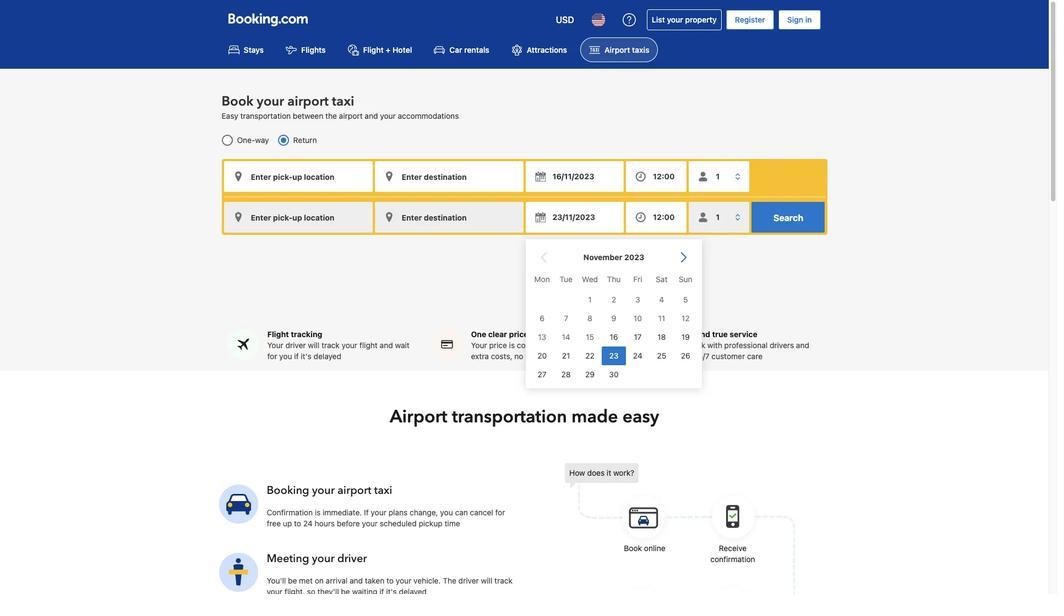 Task type: locate. For each thing, give the bounding box(es) containing it.
property
[[686, 15, 717, 24]]

you up "time"
[[440, 509, 453, 518]]

it's inside flight tracking your driver will track your flight and wait for you if it's delayed
[[301, 352, 312, 362]]

book inside book your airport taxi easy transportation between the airport and your accommodations
[[222, 93, 254, 111]]

1 horizontal spatial flight
[[363, 45, 384, 55]]

29
[[585, 370, 595, 379]]

transportation up way
[[240, 111, 291, 121]]

0 horizontal spatial will
[[308, 341, 320, 351]]

0 horizontal spatial it's
[[301, 352, 312, 362]]

you down tracking
[[279, 352, 292, 362]]

1 vertical spatial flight
[[267, 330, 289, 340]]

is
[[509, 341, 515, 351], [315, 509, 321, 518]]

how does it work?
[[570, 469, 635, 478]]

is up costs,
[[509, 341, 515, 351]]

1 vertical spatial price
[[489, 341, 507, 351]]

and left wait
[[380, 341, 393, 351]]

will inside 'you'll be met on arrival and taken to your vehicle. the driver will track your flight, so they'll be waiting if it's delayed'
[[481, 577, 493, 586]]

airport for book
[[288, 93, 329, 111]]

book
[[222, 93, 254, 111], [624, 544, 642, 554]]

receive confirmation
[[711, 544, 756, 565]]

0 vertical spatial for
[[267, 352, 277, 362]]

1 horizontal spatial be
[[341, 588, 350, 595]]

stays link
[[219, 37, 273, 62]]

driver inside 'you'll be met on arrival and taken to your vehicle. the driver will track your flight, so they'll be waiting if it's delayed'
[[459, 577, 479, 586]]

taxi inside book your airport taxi easy transportation between the airport and your accommodations
[[332, 93, 354, 111]]

it's
[[301, 352, 312, 362], [386, 588, 397, 595]]

your left flight on the bottom left
[[342, 341, 358, 351]]

booking airport taxi image for meeting your driver
[[219, 554, 258, 593]]

1 horizontal spatial price
[[509, 330, 529, 340]]

can
[[455, 509, 468, 518]]

12:00
[[653, 172, 675, 181], [653, 213, 675, 222]]

driver up arrival
[[337, 552, 367, 567]]

airport taxis
[[605, 45, 650, 55]]

it's right waiting
[[386, 588, 397, 595]]

0 vertical spatial will
[[308, 341, 320, 351]]

1 vertical spatial taxi
[[374, 484, 392, 499]]

1 horizontal spatial you
[[440, 509, 453, 518]]

flight inside flight + hotel link
[[363, 45, 384, 55]]

delayed down tracking
[[314, 352, 342, 362]]

0 horizontal spatial book
[[222, 93, 254, 111]]

1 vertical spatial for
[[495, 509, 505, 518]]

flight left the "+"
[[363, 45, 384, 55]]

delayed inside 'you'll be met on arrival and taken to your vehicle. the driver will track your flight, so they'll be waiting if it's delayed'
[[399, 588, 427, 595]]

1 horizontal spatial if
[[380, 588, 384, 595]]

27
[[538, 370, 547, 379]]

–
[[586, 341, 590, 351]]

in
[[806, 15, 812, 24]]

1 12:00 from the top
[[653, 172, 675, 181]]

arrival
[[326, 577, 348, 586]]

up up the required
[[555, 341, 564, 351]]

12:00 button for 23/11/2023
[[626, 202, 687, 233]]

if down tracking
[[294, 352, 299, 362]]

is inside confirmation is immediate. if your plans change, you can cancel for free up to 24 hours before your scheduled pickup time
[[315, 509, 321, 518]]

and up waiting
[[350, 577, 363, 586]]

no
[[592, 341, 601, 351], [515, 352, 524, 362]]

0 vertical spatial airport
[[605, 45, 630, 55]]

cancel
[[470, 509, 493, 518]]

is up 'hours'
[[315, 509, 321, 518]]

0 vertical spatial track
[[322, 341, 340, 351]]

0 horizontal spatial be
[[288, 577, 297, 586]]

required
[[545, 352, 574, 362]]

1 vertical spatial if
[[380, 588, 384, 595]]

1 horizontal spatial is
[[509, 341, 515, 351]]

be up flight,
[[288, 577, 297, 586]]

0 horizontal spatial no
[[515, 352, 524, 362]]

and
[[365, 111, 378, 121], [696, 330, 711, 340], [380, 341, 393, 351], [796, 341, 810, 351], [350, 577, 363, 586]]

airport up between at the left top of page
[[288, 93, 329, 111]]

booking airport taxi image for booking your airport taxi
[[219, 485, 258, 524]]

is inside "one clear price your price is confirmed up front – no extra costs, no cash required"
[[509, 341, 515, 351]]

taxi up 'plans'
[[374, 484, 392, 499]]

0 vertical spatial taxi
[[332, 93, 354, 111]]

1 vertical spatial no
[[515, 352, 524, 362]]

driver
[[286, 341, 306, 351], [337, 552, 367, 567], [459, 577, 479, 586]]

easy
[[222, 111, 238, 121]]

taxi up the
[[332, 93, 354, 111]]

will right the
[[481, 577, 493, 586]]

1 horizontal spatial delayed
[[399, 588, 427, 595]]

1 vertical spatial track
[[495, 577, 513, 586]]

30
[[609, 370, 619, 379]]

2 12:00 button from the top
[[626, 202, 687, 233]]

waiting
[[352, 588, 378, 595]]

0 vertical spatial no
[[592, 341, 601, 351]]

booking airport taxi image
[[565, 464, 796, 595], [219, 485, 258, 524], [219, 554, 258, 593]]

0 vertical spatial 12:00 button
[[626, 162, 687, 192]]

0 horizontal spatial is
[[315, 509, 321, 518]]

Enter pick-up location text field
[[224, 162, 373, 192]]

24
[[633, 351, 642, 361], [303, 520, 313, 529]]

25 button
[[650, 347, 674, 366]]

0 horizontal spatial taxi
[[332, 93, 354, 111]]

1 vertical spatial airport
[[339, 111, 363, 121]]

your
[[267, 341, 283, 351], [471, 341, 487, 351]]

flight + hotel link
[[339, 37, 421, 62]]

0 horizontal spatial track
[[322, 341, 340, 351]]

2 vertical spatial airport
[[338, 484, 372, 499]]

0 horizontal spatial if
[[294, 352, 299, 362]]

23/11/2023 button
[[526, 202, 624, 233]]

0 horizontal spatial delayed
[[314, 352, 342, 362]]

car rentals
[[450, 45, 490, 55]]

0 vertical spatial 24
[[633, 351, 642, 361]]

to inside 'you'll be met on arrival and taken to your vehicle. the driver will track your flight, so they'll be waiting if it's delayed'
[[387, 577, 394, 586]]

airport for airport transportation made easy
[[390, 406, 448, 430]]

0 horizontal spatial driver
[[286, 341, 306, 351]]

0 horizontal spatial flight
[[267, 330, 289, 340]]

driver right the
[[459, 577, 479, 586]]

1 horizontal spatial it's
[[386, 588, 397, 595]]

0 horizontal spatial your
[[267, 341, 283, 351]]

to right taken
[[387, 577, 394, 586]]

1 vertical spatial delayed
[[399, 588, 427, 595]]

your up way
[[257, 93, 284, 111]]

1 vertical spatial 12:00 button
[[626, 202, 687, 233]]

track inside flight tracking your driver will track your flight and wait for you if it's delayed
[[322, 341, 340, 351]]

1 vertical spatial book
[[624, 544, 642, 554]]

for inside confirmation is immediate. if your plans change, you can cancel for free up to 24 hours before your scheduled pickup time
[[495, 509, 505, 518]]

1 vertical spatial 24
[[303, 520, 313, 529]]

met
[[299, 577, 313, 586]]

1 vertical spatial airport
[[390, 406, 448, 430]]

up inside "one clear price your price is confirmed up front – no extra costs, no cash required"
[[555, 341, 564, 351]]

0 vertical spatial driver
[[286, 341, 306, 351]]

1 horizontal spatial book
[[624, 544, 642, 554]]

driver inside flight tracking your driver will track your flight and wait for you if it's delayed
[[286, 341, 306, 351]]

1 vertical spatial is
[[315, 509, 321, 518]]

24 down 17 button
[[633, 351, 642, 361]]

to
[[294, 520, 301, 529], [387, 577, 394, 586]]

pickup
[[419, 520, 443, 529]]

12:00 button
[[626, 162, 687, 192], [626, 202, 687, 233]]

taxi for booking
[[374, 484, 392, 499]]

price up confirmed
[[509, 330, 529, 340]]

0 horizontal spatial up
[[283, 520, 292, 529]]

1 horizontal spatial track
[[495, 577, 513, 586]]

be down arrival
[[341, 588, 350, 595]]

0 vertical spatial 12:00
[[653, 172, 675, 181]]

if
[[364, 509, 369, 518]]

book up easy
[[222, 93, 254, 111]]

0 vertical spatial up
[[555, 341, 564, 351]]

0 vertical spatial you
[[279, 352, 292, 362]]

list your property link
[[647, 9, 722, 30]]

22 button
[[578, 347, 602, 366]]

1 horizontal spatial up
[[555, 341, 564, 351]]

it's down tracking
[[301, 352, 312, 362]]

0 vertical spatial is
[[509, 341, 515, 351]]

track right the
[[495, 577, 513, 586]]

25
[[657, 351, 666, 361]]

0 vertical spatial delayed
[[314, 352, 342, 362]]

will down tracking
[[308, 341, 320, 351]]

price down clear at the left bottom of page
[[489, 341, 507, 351]]

airport transportation made easy
[[390, 406, 659, 430]]

1 your from the left
[[267, 341, 283, 351]]

accommodations
[[398, 111, 459, 121]]

0 horizontal spatial transportation
[[240, 111, 291, 121]]

it
[[607, 469, 612, 478]]

we
[[675, 341, 686, 351]]

10
[[634, 314, 642, 323]]

if down taken
[[380, 588, 384, 595]]

0 vertical spatial flight
[[363, 45, 384, 55]]

1 vertical spatial to
[[387, 577, 394, 586]]

0 vertical spatial transportation
[[240, 111, 291, 121]]

book left 'online'
[[624, 544, 642, 554]]

2 horizontal spatial driver
[[459, 577, 479, 586]]

1 horizontal spatial for
[[495, 509, 505, 518]]

0 vertical spatial it's
[[301, 352, 312, 362]]

search
[[774, 213, 804, 223]]

no right –
[[592, 341, 601, 351]]

delayed down the vehicle.
[[399, 588, 427, 595]]

0 horizontal spatial 24
[[303, 520, 313, 529]]

1 horizontal spatial transportation
[[452, 406, 567, 430]]

24 left 'hours'
[[303, 520, 313, 529]]

delayed inside flight tracking your driver will track your flight and wait for you if it's delayed
[[314, 352, 342, 362]]

1 vertical spatial be
[[341, 588, 350, 595]]

your right list
[[667, 15, 683, 24]]

19
[[681, 333, 690, 342]]

0 horizontal spatial you
[[279, 352, 292, 362]]

27 button
[[530, 366, 554, 384]]

transportation
[[240, 111, 291, 121], [452, 406, 567, 430]]

so
[[307, 588, 316, 595]]

0 vertical spatial price
[[509, 330, 529, 340]]

and inside 'you'll be met on arrival and taken to your vehicle. the driver will track your flight, so they'll be waiting if it's delayed'
[[350, 577, 363, 586]]

transportation down 27 button
[[452, 406, 567, 430]]

one
[[471, 330, 487, 340]]

your
[[667, 15, 683, 24], [257, 93, 284, 111], [380, 111, 396, 121], [342, 341, 358, 351], [312, 484, 335, 499], [371, 509, 387, 518], [362, 520, 378, 529], [312, 552, 335, 567], [396, 577, 412, 586], [267, 588, 283, 595]]

airport right the
[[339, 111, 363, 121]]

2023
[[624, 253, 644, 262]]

0 horizontal spatial airport
[[390, 406, 448, 430]]

up
[[555, 341, 564, 351], [283, 520, 292, 529]]

1 horizontal spatial airport
[[605, 45, 630, 55]]

23
[[609, 351, 619, 361]]

1 horizontal spatial will
[[481, 577, 493, 586]]

to down confirmation
[[294, 520, 301, 529]]

work?
[[614, 469, 635, 478]]

1 horizontal spatial 24
[[633, 351, 642, 361]]

airport
[[605, 45, 630, 55], [390, 406, 448, 430]]

22
[[585, 351, 595, 361]]

rentals
[[464, 45, 490, 55]]

1 horizontal spatial taxi
[[374, 484, 392, 499]]

driver down tracking
[[286, 341, 306, 351]]

flight inside flight tracking your driver will track your flight and wait for you if it's delayed
[[267, 330, 289, 340]]

2 vertical spatial driver
[[459, 577, 479, 586]]

confirmation
[[711, 555, 756, 565]]

1 vertical spatial driver
[[337, 552, 367, 567]]

track down tracking
[[322, 341, 340, 351]]

0 vertical spatial airport
[[288, 93, 329, 111]]

1 12:00 button from the top
[[626, 162, 687, 192]]

your left the accommodations
[[380, 111, 396, 121]]

1 vertical spatial you
[[440, 509, 453, 518]]

for
[[267, 352, 277, 362], [495, 509, 505, 518]]

11
[[658, 314, 665, 323]]

scheduled
[[380, 520, 417, 529]]

0 horizontal spatial price
[[489, 341, 507, 351]]

2 your from the left
[[471, 341, 487, 351]]

1 vertical spatial it's
[[386, 588, 397, 595]]

flight left tracking
[[267, 330, 289, 340]]

0 vertical spatial if
[[294, 352, 299, 362]]

and right the
[[365, 111, 378, 121]]

0 vertical spatial to
[[294, 520, 301, 529]]

1 vertical spatial 12:00
[[653, 213, 675, 222]]

airport up if
[[338, 484, 372, 499]]

return
[[293, 136, 317, 145]]

2 12:00 from the top
[[653, 213, 675, 222]]

0 vertical spatial book
[[222, 93, 254, 111]]

0 horizontal spatial to
[[294, 520, 301, 529]]

1 horizontal spatial to
[[387, 577, 394, 586]]

how
[[570, 469, 585, 478]]

up down confirmation
[[283, 520, 292, 529]]

0 horizontal spatial for
[[267, 352, 277, 362]]

one-way
[[237, 136, 269, 145]]

no left cash
[[515, 352, 524, 362]]

1 vertical spatial up
[[283, 520, 292, 529]]

1 vertical spatial will
[[481, 577, 493, 586]]

1 horizontal spatial your
[[471, 341, 487, 351]]

airport for airport taxis
[[605, 45, 630, 55]]

for inside flight tracking your driver will track your flight and wait for you if it's delayed
[[267, 352, 277, 362]]

your inside flight tracking your driver will track your flight and wait for you if it's delayed
[[267, 341, 283, 351]]

flights link
[[277, 37, 335, 62]]

flight for flight + hotel
[[363, 45, 384, 55]]

1 horizontal spatial no
[[592, 341, 601, 351]]

booking your airport taxi
[[267, 484, 392, 499]]



Task type: describe. For each thing, give the bounding box(es) containing it.
12
[[682, 314, 690, 323]]

made
[[572, 406, 618, 430]]

to inside confirmation is immediate. if your plans change, you can cancel for free up to 24 hours before your scheduled pickup time
[[294, 520, 301, 529]]

your up on
[[312, 552, 335, 567]]

clear
[[488, 330, 507, 340]]

16 button
[[602, 328, 626, 347]]

flight + hotel
[[363, 45, 412, 55]]

your right if
[[371, 509, 387, 518]]

8
[[588, 314, 592, 323]]

cash
[[526, 352, 542, 362]]

flight for flight tracking your driver will track your flight and wait for you if it's delayed
[[267, 330, 289, 340]]

list
[[652, 15, 665, 24]]

before
[[337, 520, 360, 529]]

if inside 'you'll be met on arrival and taken to your vehicle. the driver will track your flight, so they'll be waiting if it's delayed'
[[380, 588, 384, 595]]

your down if
[[362, 520, 378, 529]]

your inside "one clear price your price is confirmed up front – no extra costs, no cash required"
[[471, 341, 487, 351]]

28 button
[[554, 366, 578, 384]]

november 2023
[[583, 253, 644, 262]]

1 horizontal spatial driver
[[337, 552, 367, 567]]

1 vertical spatial transportation
[[452, 406, 567, 430]]

one clear price your price is confirmed up front – no extra costs, no cash required
[[471, 330, 601, 362]]

your up immediate.
[[312, 484, 335, 499]]

way
[[255, 136, 269, 145]]

17 button
[[626, 328, 650, 347]]

the
[[326, 111, 337, 121]]

usd button
[[550, 7, 581, 33]]

airport for booking
[[338, 484, 372, 499]]

12:00 button for 16/11/2023
[[626, 162, 687, 192]]

24 inside confirmation is immediate. if your plans change, you can cancel for free up to 24 hours before your scheduled pickup time
[[303, 520, 313, 529]]

9
[[611, 314, 616, 323]]

for for flight tracking your driver will track your flight and wait for you if it's delayed
[[267, 352, 277, 362]]

up inside confirmation is immediate. if your plans change, you can cancel for free up to 24 hours before your scheduled pickup time
[[283, 520, 292, 529]]

receive
[[719, 544, 747, 554]]

3
[[635, 295, 640, 305]]

for for confirmation is immediate. if your plans change, you can cancel for free up to 24 hours before your scheduled pickup time
[[495, 509, 505, 518]]

your down you'll at the bottom of the page
[[267, 588, 283, 595]]

26 button
[[674, 347, 698, 366]]

7
[[564, 314, 568, 323]]

does
[[587, 469, 605, 478]]

15
[[586, 333, 594, 342]]

you'll
[[267, 577, 286, 586]]

24/7
[[694, 352, 710, 362]]

26
[[681, 351, 690, 361]]

and inside book your airport taxi easy transportation between the airport and your accommodations
[[365, 111, 378, 121]]

list your property
[[652, 15, 717, 24]]

change,
[[410, 509, 438, 518]]

+
[[386, 45, 391, 55]]

drivers
[[770, 341, 794, 351]]

12:00 for 16/11/2023
[[653, 172, 675, 181]]

and inside flight tracking your driver will track your flight and wait for you if it's delayed
[[380, 341, 393, 351]]

24 button
[[626, 347, 650, 366]]

meeting
[[267, 552, 309, 567]]

customer
[[712, 352, 745, 362]]

it's inside 'you'll be met on arrival and taken to your vehicle. the driver will track your flight, so they'll be waiting if it's delayed'
[[386, 588, 397, 595]]

sign in
[[788, 15, 812, 24]]

and up work
[[696, 330, 711, 340]]

flight
[[360, 341, 378, 351]]

sign in link
[[779, 10, 821, 30]]

plans
[[389, 509, 408, 518]]

29 button
[[578, 366, 602, 384]]

usd
[[556, 15, 574, 25]]

hotel
[[393, 45, 412, 55]]

and right drivers
[[796, 341, 810, 351]]

costs,
[[491, 352, 513, 362]]

4
[[659, 295, 664, 305]]

your left the vehicle.
[[396, 577, 412, 586]]

sat
[[656, 275, 668, 284]]

you inside confirmation is immediate. if your plans change, you can cancel for free up to 24 hours before your scheduled pickup time
[[440, 509, 453, 518]]

booking.com online hotel reservations image
[[228, 13, 308, 26]]

online
[[644, 544, 666, 554]]

19 button
[[674, 328, 698, 347]]

16/11/2023
[[553, 172, 595, 181]]

you inside flight tracking your driver will track your flight and wait for you if it's delayed
[[279, 352, 292, 362]]

17
[[634, 333, 642, 342]]

your inside flight tracking your driver will track your flight and wait for you if it's delayed
[[342, 341, 358, 351]]

flights
[[301, 45, 326, 55]]

track inside 'you'll be met on arrival and taken to your vehicle. the driver will track your flight, so they'll be waiting if it's delayed'
[[495, 577, 513, 586]]

have
[[675, 352, 692, 362]]

car
[[450, 45, 462, 55]]

will inside flight tracking your driver will track your flight and wait for you if it's delayed
[[308, 341, 320, 351]]

confirmed
[[517, 341, 553, 351]]

free
[[267, 520, 281, 529]]

if inside flight tracking your driver will track your flight and wait for you if it's delayed
[[294, 352, 299, 362]]

book online
[[624, 544, 666, 554]]

24 inside button
[[633, 351, 642, 361]]

5
[[683, 295, 688, 305]]

wait
[[395, 341, 410, 351]]

1
[[588, 295, 592, 305]]

2
[[612, 295, 616, 305]]

Enter destination text field
[[375, 162, 524, 192]]

0 vertical spatial be
[[288, 577, 297, 586]]

time
[[445, 520, 460, 529]]

13
[[538, 333, 546, 342]]

taken
[[365, 577, 385, 586]]

flight,
[[285, 588, 305, 595]]

taxi for book
[[332, 93, 354, 111]]

hours
[[315, 520, 335, 529]]

transportation inside book your airport taxi easy transportation between the airport and your accommodations
[[240, 111, 291, 121]]

immediate.
[[323, 509, 362, 518]]

the
[[443, 577, 457, 586]]

tue
[[560, 275, 573, 284]]

attractions
[[527, 45, 567, 55]]

12:00 for 23/11/2023
[[653, 213, 675, 222]]

taxis
[[632, 45, 650, 55]]

sun
[[679, 275, 692, 284]]

vehicle.
[[414, 577, 441, 586]]

20 button
[[530, 347, 554, 366]]

november
[[583, 253, 622, 262]]

book for your
[[222, 93, 254, 111]]

booking
[[267, 484, 309, 499]]

21 button
[[554, 347, 578, 366]]

extra
[[471, 352, 489, 362]]

one-
[[237, 136, 255, 145]]

on
[[315, 577, 324, 586]]

16/11/2023 button
[[526, 162, 624, 192]]

book for online
[[624, 544, 642, 554]]

front
[[567, 341, 584, 351]]

airport taxis link
[[581, 37, 658, 62]]

meeting your driver
[[267, 552, 367, 567]]

register link
[[726, 10, 774, 30]]

with
[[708, 341, 723, 351]]



Task type: vqa. For each thing, say whether or not it's contained in the screenshot.
"for" corresponding to Flight tracking Your driver will track your flight and wait for you if it's delayed
yes



